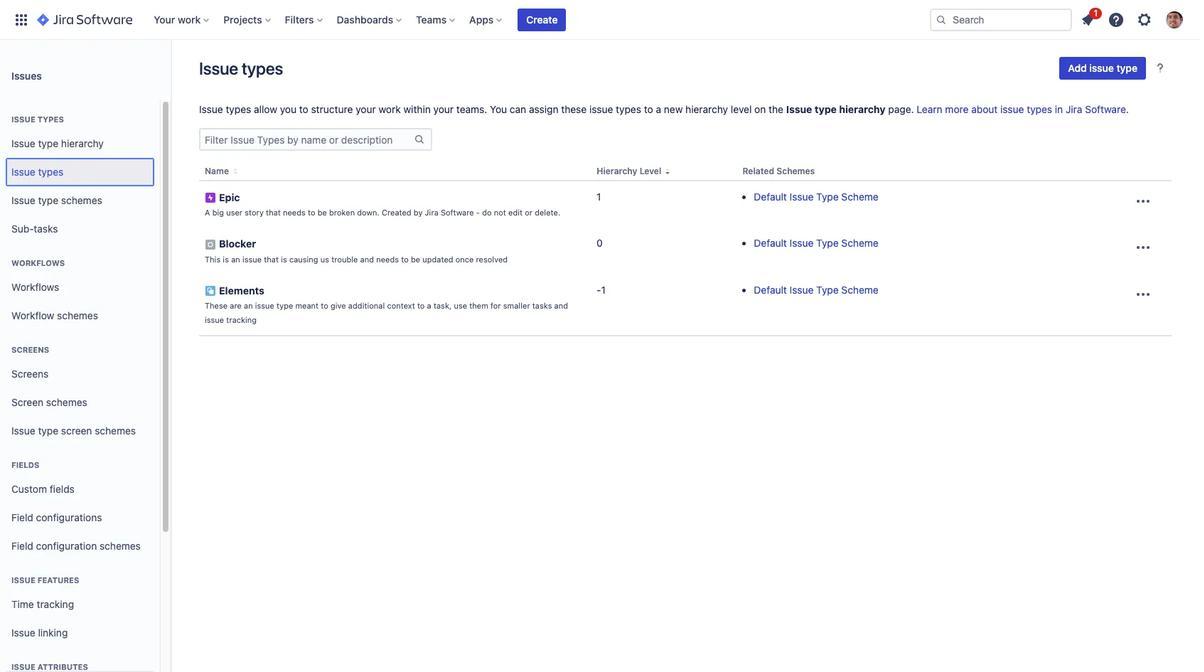 Task type: describe. For each thing, give the bounding box(es) containing it.
2 your from the left
[[434, 103, 454, 115]]

broken
[[329, 208, 355, 217]]

1 vertical spatial work
[[379, 103, 401, 115]]

actions image for -1
[[1135, 286, 1152, 303]]

default issue type scheme link for 1
[[754, 191, 879, 203]]

sidebar navigation image
[[155, 57, 186, 85]]

issue attributes
[[11, 662, 88, 672]]

2 vertical spatial 1
[[602, 284, 606, 296]]

0 vertical spatial 1
[[1094, 7, 1098, 18]]

are
[[230, 301, 242, 310]]

issue linking link
[[6, 619, 154, 647]]

fields
[[50, 483, 75, 495]]

user
[[226, 208, 243, 217]]

structure
[[311, 103, 353, 115]]

context
[[387, 301, 415, 310]]

can
[[510, 103, 527, 115]]

screen schemes link
[[6, 388, 154, 417]]

your profile and settings image
[[1167, 11, 1184, 28]]

screens link
[[6, 360, 154, 388]]

sub-tasks link
[[6, 215, 154, 243]]

workflows for the workflows group
[[11, 258, 65, 267]]

workflow
[[11, 309, 54, 321]]

new
[[664, 103, 683, 115]]

assign
[[529, 103, 559, 115]]

issue down 'elements'
[[255, 301, 275, 310]]

schemes inside "link"
[[57, 309, 98, 321]]

teams button
[[412, 8, 461, 31]]

type inside button
[[1117, 62, 1138, 74]]

schemes inside fields group
[[100, 540, 141, 552]]

to left give
[[321, 301, 329, 310]]

type up sub-tasks
[[38, 194, 58, 206]]

your
[[154, 13, 175, 25]]

on
[[755, 103, 766, 115]]

a big user story that needs to be broken down. created by jira software - do not edit or delete.
[[205, 208, 561, 217]]

teams
[[416, 13, 447, 25]]

types up allow
[[242, 58, 283, 78]]

appswitcher icon image
[[13, 11, 30, 28]]

issue type schemes link
[[6, 186, 154, 215]]

-1
[[597, 284, 606, 296]]

dashboards button
[[333, 8, 408, 31]]

0
[[597, 237, 603, 249]]

learn more about issue types in jira software. link
[[917, 103, 1130, 115]]

fields group
[[6, 445, 154, 565]]

field configurations link
[[6, 504, 154, 532]]

sub-
[[11, 222, 34, 234]]

schemes up issue type screen schemes
[[46, 396, 87, 408]]

by
[[414, 208, 423, 217]]

you
[[280, 103, 297, 115]]

linking
[[38, 626, 68, 639]]

issue linking
[[11, 626, 68, 639]]

about
[[972, 103, 998, 115]]

type inside these are an issue type meant to give additional context to a task, use them for smaller tasks and issue tracking
[[277, 301, 293, 310]]

Filter Issue Types by name or description text field
[[201, 129, 414, 149]]

screen
[[61, 424, 92, 437]]

learn more image
[[1153, 60, 1170, 77]]

type for 0
[[817, 237, 839, 249]]

issue type hierarchy link
[[6, 129, 154, 158]]

custom
[[11, 483, 47, 495]]

type inside screens group
[[38, 424, 58, 437]]

create
[[527, 13, 558, 25]]

screen
[[11, 396, 44, 408]]

sub-tasks
[[11, 222, 58, 234]]

types left allow
[[226, 103, 251, 115]]

default issue type scheme for 0
[[754, 237, 879, 249]]

scheme for 0
[[842, 237, 879, 249]]

workflow schemes
[[11, 309, 98, 321]]

schemes inside issue types group
[[61, 194, 102, 206]]

that for epic
[[266, 208, 281, 217]]

type for 1
[[817, 191, 839, 203]]

banner containing your work
[[0, 0, 1201, 40]]

tasks inside these are an issue type meant to give additional context to a task, use them for smaller tasks and issue tracking
[[533, 301, 552, 310]]

0 vertical spatial and
[[360, 255, 374, 264]]

screens group
[[6, 330, 154, 450]]

an for elements
[[244, 301, 253, 310]]

elements
[[219, 285, 265, 297]]

workflows group
[[6, 243, 154, 334]]

type inside 'link'
[[38, 137, 58, 149]]

to left new
[[644, 103, 654, 115]]

updated
[[423, 255, 454, 264]]

types left in
[[1027, 103, 1053, 115]]

resolved
[[476, 255, 508, 264]]

issue inside 'link'
[[11, 137, 35, 149]]

these are an issue type meant to give additional context to a task, use them for smaller tasks and issue tracking
[[205, 301, 568, 324]]

1 horizontal spatial -
[[597, 284, 602, 296]]

issue type screen schemes
[[11, 424, 136, 437]]

1 vertical spatial needs
[[376, 255, 399, 264]]

schemes
[[777, 166, 815, 176]]

level
[[640, 166, 662, 176]]

create button
[[518, 8, 567, 31]]

to left the 'updated' on the top of page
[[401, 255, 409, 264]]

field configuration schemes
[[11, 540, 141, 552]]

related schemes
[[743, 166, 815, 176]]

workflow schemes link
[[6, 302, 154, 330]]

issues
[[11, 69, 42, 81]]

field configurations
[[11, 511, 102, 523]]

for
[[491, 301, 501, 310]]

issue inside button
[[1090, 62, 1115, 74]]

actions image
[[1135, 193, 1152, 210]]

hierarchy inside the 'issue type hierarchy' 'link'
[[61, 137, 104, 149]]

edit
[[509, 208, 523, 217]]

custom fields link
[[6, 475, 154, 504]]

teams.
[[457, 103, 488, 115]]

search image
[[936, 14, 948, 25]]

your work
[[154, 13, 201, 25]]

2 horizontal spatial hierarchy
[[840, 103, 886, 115]]

software.
[[1086, 103, 1130, 115]]

0 horizontal spatial be
[[318, 208, 327, 217]]

filters
[[285, 13, 314, 25]]

to right you
[[299, 103, 309, 115]]

issue features
[[11, 576, 79, 585]]

filters button
[[281, 8, 328, 31]]

work inside popup button
[[178, 13, 201, 25]]

us
[[321, 255, 329, 264]]

schemes right screen
[[95, 424, 136, 437]]

give
[[331, 301, 346, 310]]

issue type schemes
[[11, 194, 102, 206]]

issue inside screens group
[[11, 424, 35, 437]]

task,
[[434, 301, 452, 310]]

1 vertical spatial jira
[[425, 208, 439, 217]]

configuration
[[36, 540, 97, 552]]

these
[[562, 103, 587, 115]]

default issue type scheme for 1
[[754, 191, 879, 203]]

apps
[[470, 13, 494, 25]]

help image
[[1108, 11, 1125, 28]]

page.
[[889, 103, 915, 115]]



Task type: locate. For each thing, give the bounding box(es) containing it.
schemes down field configurations link
[[100, 540, 141, 552]]

be
[[318, 208, 327, 217], [411, 255, 420, 264]]

add issue type
[[1069, 62, 1138, 74]]

2 vertical spatial default issue type scheme link
[[754, 284, 879, 296]]

1 down 0
[[602, 284, 606, 296]]

1 screens from the top
[[11, 345, 49, 354]]

that right story
[[266, 208, 281, 217]]

0 vertical spatial default issue type scheme
[[754, 191, 879, 203]]

default issue type scheme link for -1
[[754, 284, 879, 296]]

default for -1
[[754, 284, 787, 296]]

0 vertical spatial actions image
[[1135, 239, 1152, 256]]

1 vertical spatial default
[[754, 237, 787, 249]]

1 horizontal spatial needs
[[376, 255, 399, 264]]

type right the
[[815, 103, 837, 115]]

you
[[490, 103, 507, 115]]

the
[[769, 103, 784, 115]]

1 horizontal spatial hierarchy
[[686, 103, 729, 115]]

type left learn more "image"
[[1117, 62, 1138, 74]]

that for blocker
[[264, 255, 279, 264]]

default for 1
[[754, 191, 787, 203]]

additional
[[348, 301, 385, 310]]

2 vertical spatial default
[[754, 284, 787, 296]]

not
[[494, 208, 506, 217]]

0 horizontal spatial jira
[[425, 208, 439, 217]]

and inside these are an issue type meant to give additional context to a task, use them for smaller tasks and issue tracking
[[555, 301, 568, 310]]

schemes
[[61, 194, 102, 206], [57, 309, 98, 321], [46, 396, 87, 408], [95, 424, 136, 437], [100, 540, 141, 552]]

field configuration schemes link
[[6, 532, 154, 561]]

smaller
[[503, 301, 530, 310]]

learn
[[917, 103, 943, 115]]

down.
[[357, 208, 380, 217]]

story
[[245, 208, 264, 217]]

to left broken
[[308, 208, 316, 217]]

these
[[205, 301, 228, 310]]

1 vertical spatial be
[[411, 255, 420, 264]]

0 vertical spatial needs
[[283, 208, 306, 217]]

0 horizontal spatial tracking
[[37, 598, 74, 610]]

0 horizontal spatial an
[[231, 255, 240, 264]]

trouble
[[332, 255, 358, 264]]

3 scheme from the top
[[842, 284, 879, 296]]

scheme for -1
[[842, 284, 879, 296]]

apps button
[[465, 8, 508, 31]]

once
[[456, 255, 474, 264]]

1 vertical spatial scheme
[[842, 237, 879, 249]]

primary element
[[9, 0, 931, 39]]

that left causing
[[264, 255, 279, 264]]

jira software image
[[37, 11, 133, 28], [37, 11, 133, 28]]

1 horizontal spatial be
[[411, 255, 420, 264]]

0 horizontal spatial -
[[477, 208, 480, 217]]

1 vertical spatial -
[[597, 284, 602, 296]]

- down 0
[[597, 284, 602, 296]]

1 field from the top
[[11, 511, 33, 523]]

configurations
[[36, 511, 102, 523]]

hierarchy right new
[[686, 103, 729, 115]]

them
[[470, 301, 489, 310]]

created
[[382, 208, 412, 217]]

your right within
[[434, 103, 454, 115]]

1 scheme from the top
[[842, 191, 879, 203]]

2 field from the top
[[11, 540, 33, 552]]

a
[[205, 208, 210, 217]]

1 vertical spatial tasks
[[533, 301, 552, 310]]

1
[[1094, 7, 1098, 18], [597, 191, 602, 203], [602, 284, 606, 296]]

tasks right smaller
[[533, 301, 552, 310]]

0 vertical spatial screens
[[11, 345, 49, 354]]

1 vertical spatial a
[[427, 301, 432, 310]]

hierarchy up issue types link
[[61, 137, 104, 149]]

1 left help icon
[[1094, 7, 1098, 18]]

field for field configuration schemes
[[11, 540, 33, 552]]

default issue type scheme
[[754, 191, 879, 203], [754, 237, 879, 249], [754, 284, 879, 296]]

0 vertical spatial -
[[477, 208, 480, 217]]

issue down blocker
[[242, 255, 262, 264]]

default issue type scheme link
[[754, 191, 879, 203], [754, 237, 879, 249], [754, 284, 879, 296]]

and right smaller
[[555, 301, 568, 310]]

1 your from the left
[[356, 103, 376, 115]]

an down blocker
[[231, 255, 240, 264]]

type left meant
[[277, 301, 293, 310]]

2 default issue type scheme link from the top
[[754, 237, 879, 249]]

hierarchy
[[597, 166, 638, 176]]

issue down these
[[205, 315, 224, 324]]

needs right trouble
[[376, 255, 399, 264]]

type
[[817, 191, 839, 203], [817, 237, 839, 249], [817, 284, 839, 296]]

0 vertical spatial workflows
[[11, 258, 65, 267]]

0 horizontal spatial is
[[223, 255, 229, 264]]

type down types
[[38, 137, 58, 149]]

1 is from the left
[[223, 255, 229, 264]]

custom fields
[[11, 483, 75, 495]]

issue right "add"
[[1090, 62, 1115, 74]]

jira right by
[[425, 208, 439, 217]]

big
[[212, 208, 224, 217]]

0 vertical spatial type
[[817, 191, 839, 203]]

types
[[38, 115, 64, 124]]

delete.
[[535, 208, 561, 217]]

in
[[1056, 103, 1064, 115]]

scheme for 1
[[842, 191, 879, 203]]

1 vertical spatial default issue type scheme
[[754, 237, 879, 249]]

needs right story
[[283, 208, 306, 217]]

issue
[[199, 58, 238, 78], [199, 103, 223, 115], [787, 103, 813, 115], [11, 115, 35, 124], [11, 137, 35, 149], [11, 165, 35, 178], [790, 191, 814, 203], [11, 194, 35, 206], [790, 237, 814, 249], [790, 284, 814, 296], [11, 424, 35, 437], [11, 576, 35, 585], [11, 626, 35, 639], [11, 662, 35, 672]]

issue right the about
[[1001, 103, 1025, 115]]

blocker
[[219, 238, 256, 250]]

1 type from the top
[[817, 191, 839, 203]]

3 default issue type scheme from the top
[[754, 284, 879, 296]]

1 down hierarchy
[[597, 191, 602, 203]]

default issue type scheme for -1
[[754, 284, 879, 296]]

work left within
[[379, 103, 401, 115]]

an for blocker
[[231, 255, 240, 264]]

1 vertical spatial type
[[817, 237, 839, 249]]

1 horizontal spatial is
[[281, 255, 287, 264]]

issue types group
[[6, 100, 154, 248]]

1 workflows from the top
[[11, 258, 65, 267]]

screens down workflow
[[11, 345, 49, 354]]

1 horizontal spatial jira
[[1066, 103, 1083, 115]]

1 horizontal spatial work
[[379, 103, 401, 115]]

2 vertical spatial type
[[817, 284, 839, 296]]

1 vertical spatial 1
[[597, 191, 602, 203]]

be left broken
[[318, 208, 327, 217]]

0 horizontal spatial hierarchy
[[61, 137, 104, 149]]

1 horizontal spatial issue types
[[199, 58, 283, 78]]

0 vertical spatial default issue type scheme link
[[754, 191, 879, 203]]

your right structure
[[356, 103, 376, 115]]

jira right in
[[1066, 103, 1083, 115]]

0 vertical spatial default
[[754, 191, 787, 203]]

2 actions image from the top
[[1135, 286, 1152, 303]]

schemes down workflows link
[[57, 309, 98, 321]]

0 vertical spatial jira
[[1066, 103, 1083, 115]]

projects
[[224, 13, 262, 25]]

0 vertical spatial tasks
[[34, 222, 58, 234]]

1 actions image from the top
[[1135, 239, 1152, 256]]

1 horizontal spatial tracking
[[226, 315, 257, 324]]

to
[[299, 103, 309, 115], [644, 103, 654, 115], [308, 208, 316, 217], [401, 255, 409, 264], [321, 301, 329, 310], [417, 301, 425, 310]]

1 vertical spatial workflows
[[11, 281, 59, 293]]

issue types up issue type schemes
[[11, 165, 64, 178]]

Search field
[[931, 8, 1073, 31]]

1 vertical spatial and
[[555, 301, 568, 310]]

default
[[754, 191, 787, 203], [754, 237, 787, 249], [754, 284, 787, 296]]

level
[[731, 103, 752, 115]]

1 vertical spatial screens
[[11, 368, 49, 380]]

this
[[205, 255, 221, 264]]

an inside these are an issue type meant to give additional context to a task, use them for smaller tasks and issue tracking
[[244, 301, 253, 310]]

tracking inside these are an issue type meant to give additional context to a task, use them for smaller tasks and issue tracking
[[226, 315, 257, 324]]

1 vertical spatial field
[[11, 540, 33, 552]]

0 vertical spatial that
[[266, 208, 281, 217]]

3 default from the top
[[754, 284, 787, 296]]

work right your
[[178, 13, 201, 25]]

field down custom
[[11, 511, 33, 523]]

workflows up workflow
[[11, 281, 59, 293]]

1 horizontal spatial tasks
[[533, 301, 552, 310]]

add issue type button
[[1060, 57, 1147, 80]]

software
[[441, 208, 474, 217]]

a inside these are an issue type meant to give additional context to a task, use them for smaller tasks and issue tracking
[[427, 301, 432, 310]]

field up issue features
[[11, 540, 33, 552]]

0 vertical spatial an
[[231, 255, 240, 264]]

1 vertical spatial an
[[244, 301, 253, 310]]

0 horizontal spatial issue types
[[11, 165, 64, 178]]

notifications image
[[1080, 11, 1097, 28]]

type for -1
[[817, 284, 839, 296]]

0 vertical spatial work
[[178, 13, 201, 25]]

features
[[38, 576, 79, 585]]

is
[[223, 255, 229, 264], [281, 255, 287, 264]]

jira
[[1066, 103, 1083, 115], [425, 208, 439, 217]]

tasks inside issue types group
[[34, 222, 58, 234]]

workflows down sub-tasks
[[11, 258, 65, 267]]

a left task,
[[427, 301, 432, 310]]

0 vertical spatial field
[[11, 511, 33, 523]]

dashboards
[[337, 13, 394, 25]]

issue types allow you to structure your work within your teams. you can assign these issue types to a new hierarchy level on the issue type hierarchy page. learn more about issue types in jira software.
[[199, 103, 1130, 115]]

screens up screen
[[11, 368, 49, 380]]

0 vertical spatial tracking
[[226, 315, 257, 324]]

an right are
[[244, 301, 253, 310]]

field for field configurations
[[11, 511, 33, 523]]

and
[[360, 255, 374, 264], [555, 301, 568, 310]]

a left new
[[656, 103, 662, 115]]

default for 0
[[754, 237, 787, 249]]

0 vertical spatial scheme
[[842, 191, 879, 203]]

settings image
[[1137, 11, 1154, 28]]

issue features group
[[6, 561, 154, 652]]

types left new
[[616, 103, 642, 115]]

more
[[946, 103, 969, 115]]

- left do
[[477, 208, 480, 217]]

1 horizontal spatial your
[[434, 103, 454, 115]]

types inside issue types link
[[38, 165, 64, 178]]

screens for screens group
[[11, 345, 49, 354]]

2 vertical spatial scheme
[[842, 284, 879, 296]]

1 vertical spatial actions image
[[1135, 286, 1152, 303]]

issue types link
[[6, 158, 154, 186]]

scheme
[[842, 191, 879, 203], [842, 237, 879, 249], [842, 284, 879, 296]]

0 vertical spatial a
[[656, 103, 662, 115]]

actions image for 0
[[1135, 239, 1152, 256]]

add
[[1069, 62, 1088, 74]]

0 vertical spatial issue types
[[199, 58, 283, 78]]

tracking inside issue features group
[[37, 598, 74, 610]]

issue right "these"
[[590, 103, 614, 115]]

field
[[11, 511, 33, 523], [11, 540, 33, 552]]

2 is from the left
[[281, 255, 287, 264]]

0 vertical spatial be
[[318, 208, 327, 217]]

name button
[[199, 166, 232, 176]]

banner
[[0, 0, 1201, 40]]

actions image
[[1135, 239, 1152, 256], [1135, 286, 1152, 303]]

1 horizontal spatial a
[[656, 103, 662, 115]]

workflows for workflows link
[[11, 281, 59, 293]]

issue types inside issue types link
[[11, 165, 64, 178]]

workflows link
[[6, 273, 154, 302]]

type left screen
[[38, 424, 58, 437]]

and right trouble
[[360, 255, 374, 264]]

be left the 'updated' on the top of page
[[411, 255, 420, 264]]

0 horizontal spatial work
[[178, 13, 201, 25]]

2 workflows from the top
[[11, 281, 59, 293]]

issue types up allow
[[199, 58, 283, 78]]

issue types
[[11, 115, 64, 124]]

1 default issue type scheme from the top
[[754, 191, 879, 203]]

0 horizontal spatial your
[[356, 103, 376, 115]]

default issue type scheme link for 0
[[754, 237, 879, 249]]

0 horizontal spatial tasks
[[34, 222, 58, 234]]

2 type from the top
[[817, 237, 839, 249]]

issue types
[[199, 58, 283, 78], [11, 165, 64, 178]]

use
[[454, 301, 467, 310]]

tracking down features at the bottom left of the page
[[37, 598, 74, 610]]

hierarchy left page.
[[840, 103, 886, 115]]

is left causing
[[281, 255, 287, 264]]

3 default issue type scheme link from the top
[[754, 284, 879, 296]]

2 screens from the top
[[11, 368, 49, 380]]

0 horizontal spatial needs
[[283, 208, 306, 217]]

2 default issue type scheme from the top
[[754, 237, 879, 249]]

screens for the screens link
[[11, 368, 49, 380]]

attributes
[[38, 662, 88, 672]]

types
[[242, 58, 283, 78], [226, 103, 251, 115], [616, 103, 642, 115], [1027, 103, 1053, 115], [38, 165, 64, 178]]

0 horizontal spatial and
[[360, 255, 374, 264]]

tasks down issue type schemes
[[34, 222, 58, 234]]

1 horizontal spatial and
[[555, 301, 568, 310]]

2 scheme from the top
[[842, 237, 879, 249]]

2 vertical spatial default issue type scheme
[[754, 284, 879, 296]]

1 vertical spatial that
[[264, 255, 279, 264]]

1 default issue type scheme link from the top
[[754, 191, 879, 203]]

to right context
[[417, 301, 425, 310]]

3 type from the top
[[817, 284, 839, 296]]

1 vertical spatial default issue type scheme link
[[754, 237, 879, 249]]

tracking down are
[[226, 315, 257, 324]]

1 vertical spatial issue types
[[11, 165, 64, 178]]

1 default from the top
[[754, 191, 787, 203]]

issue
[[1090, 62, 1115, 74], [590, 103, 614, 115], [1001, 103, 1025, 115], [242, 255, 262, 264], [255, 301, 275, 310], [205, 315, 224, 324]]

0 horizontal spatial a
[[427, 301, 432, 310]]

1 horizontal spatial an
[[244, 301, 253, 310]]

types up issue type schemes
[[38, 165, 64, 178]]

meant
[[296, 301, 319, 310]]

schemes down issue types link
[[61, 194, 102, 206]]

is right the this
[[223, 255, 229, 264]]

time tracking link
[[6, 590, 154, 619]]

2 default from the top
[[754, 237, 787, 249]]

hierarchy level
[[597, 166, 662, 176]]

tracking
[[226, 315, 257, 324], [37, 598, 74, 610]]

time
[[11, 598, 34, 610]]

1 vertical spatial tracking
[[37, 598, 74, 610]]

fields
[[11, 460, 39, 470]]



Task type: vqa. For each thing, say whether or not it's contained in the screenshot.


